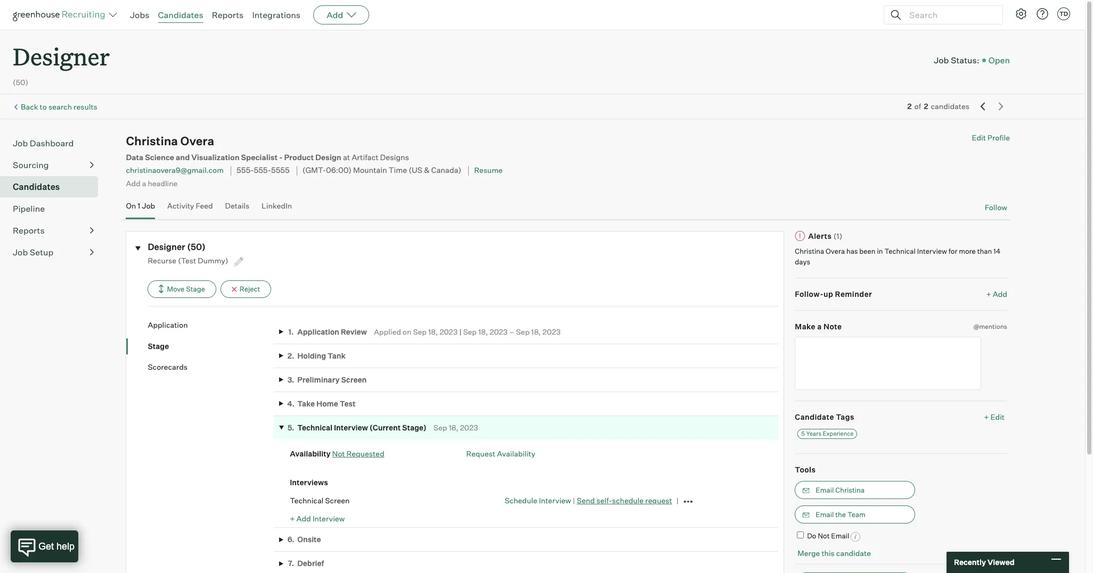 Task type: describe. For each thing, give the bounding box(es) containing it.
make a note
[[795, 322, 842, 331]]

2 555- from the left
[[254, 166, 271, 176]]

profile
[[988, 133, 1010, 142]]

review
[[341, 327, 367, 336]]

design
[[315, 153, 341, 163]]

on 1 job link
[[126, 201, 155, 217]]

sep right –
[[516, 327, 530, 336]]

schedule interview | send self-schedule request
[[505, 496, 672, 505]]

7.
[[288, 559, 294, 569]]

resume link
[[474, 166, 503, 175]]

reject
[[240, 285, 260, 294]]

email christina
[[816, 486, 865, 495]]

days
[[795, 258, 810, 266]]

christina overa data science and visualization specialist - product design at artifact designs
[[126, 134, 409, 163]]

integrations link
[[252, 10, 301, 20]]

1 vertical spatial technical
[[297, 424, 332, 433]]

interview inside christina overa has been in technical interview for more than 14 days
[[917, 247, 947, 256]]

2 availability from the left
[[497, 450, 535, 459]]

0 horizontal spatial stage
[[148, 342, 169, 351]]

science
[[145, 153, 174, 163]]

2. holding tank
[[288, 351, 346, 361]]

technical inside christina overa has been in technical interview for more than 14 days
[[884, 247, 916, 256]]

a for make
[[817, 322, 822, 331]]

5.
[[288, 424, 294, 433]]

email the team
[[816, 511, 866, 519]]

2023 left –
[[490, 327, 508, 336]]

christinaovera9@gmail.com link
[[126, 166, 224, 175]]

do
[[807, 532, 816, 541]]

6. onsite
[[287, 536, 321, 545]]

sep right stage)
[[433, 424, 447, 433]]

7. debrief
[[288, 559, 324, 569]]

job setup
[[13, 247, 53, 258]]

schedule
[[505, 496, 537, 505]]

1 horizontal spatial candidates
[[158, 10, 203, 20]]

18, right the on
[[428, 327, 438, 336]]

Do Not Email checkbox
[[797, 532, 804, 539]]

0 horizontal spatial reports
[[13, 225, 45, 236]]

interview down the technical screen at the bottom of the page
[[313, 514, 345, 523]]

0 horizontal spatial edit
[[972, 133, 986, 142]]

request availability
[[466, 450, 535, 459]]

open
[[988, 55, 1010, 65]]

years
[[806, 430, 821, 438]]

job setup link
[[13, 246, 94, 259]]

2023 right the on
[[440, 327, 458, 336]]

sep right the on
[[413, 327, 427, 336]]

designer (50)
[[148, 242, 206, 252]]

add inside popup button
[[327, 10, 343, 20]]

sep left –
[[463, 327, 477, 336]]

2 vertical spatial technical
[[290, 496, 323, 505]]

2023 right –
[[542, 327, 561, 336]]

overa for christina overa data science and visualization specialist - product design at artifact designs
[[180, 134, 214, 148]]

christina for christina overa has been in technical interview for more than 14 days
[[795, 247, 824, 256]]

(current
[[370, 424, 401, 433]]

headline
[[148, 179, 178, 188]]

add button
[[313, 5, 369, 25]]

5 years experience
[[801, 430, 854, 438]]

18, right stage)
[[449, 424, 458, 433]]

christina overa has been in technical interview for more than 14 days
[[795, 247, 1001, 266]]

christina inside button
[[835, 486, 865, 495]]

linkedin link
[[262, 201, 292, 217]]

team
[[847, 511, 866, 519]]

job status:
[[934, 55, 979, 65]]

not for email
[[818, 532, 830, 541]]

overa for christina overa has been in technical interview for more than 14 days
[[826, 247, 845, 256]]

candidate
[[836, 549, 871, 558]]

1 2 from the left
[[907, 102, 912, 111]]

integrations
[[252, 10, 301, 20]]

1 horizontal spatial (50)
[[187, 242, 206, 252]]

18, right –
[[531, 327, 541, 336]]

18, left –
[[478, 327, 488, 336]]

onsite
[[297, 536, 321, 545]]

a for add
[[142, 179, 146, 188]]

preliminary
[[297, 375, 340, 385]]

application link
[[148, 320, 274, 331]]

in
[[877, 247, 883, 256]]

move
[[167, 285, 184, 294]]

1 horizontal spatial candidates link
[[158, 10, 203, 20]]

+ for + add interview
[[290, 514, 295, 523]]

(gmt-
[[302, 166, 326, 176]]

follow-
[[795, 290, 823, 299]]

been
[[859, 247, 876, 256]]

email christina button
[[795, 482, 915, 500]]

2 2 from the left
[[924, 102, 928, 111]]

activity
[[167, 201, 194, 210]]

greenhouse recruiting image
[[13, 9, 109, 21]]

1
[[138, 201, 140, 210]]

configure image
[[1015, 7, 1028, 20]]

designer link
[[13, 30, 110, 74]]

make
[[795, 322, 816, 331]]

do not email
[[807, 532, 849, 541]]

follow link
[[985, 202, 1007, 213]]

follow
[[985, 203, 1007, 212]]

designer for designer (50)
[[148, 242, 185, 252]]

take
[[297, 399, 315, 408]]

christina for christina overa data science and visualization specialist - product design at artifact designs
[[126, 134, 178, 148]]

tank
[[328, 351, 346, 361]]

interview down test
[[334, 424, 368, 433]]

stage link
[[148, 341, 274, 352]]

tools
[[795, 465, 816, 474]]

at
[[343, 153, 350, 163]]

self-
[[596, 496, 612, 505]]

1 horizontal spatial application
[[297, 327, 339, 336]]

recently
[[954, 558, 986, 567]]

specialist
[[241, 153, 278, 163]]

viewed
[[988, 558, 1015, 567]]

activity feed link
[[167, 201, 213, 217]]

holding
[[297, 351, 326, 361]]

5555
[[271, 166, 290, 176]]

mountain
[[353, 166, 387, 176]]

and
[[176, 153, 190, 163]]

email for email christina
[[816, 486, 834, 495]]

3.
[[288, 375, 294, 385]]

2 vertical spatial email
[[831, 532, 849, 541]]

move stage
[[167, 285, 205, 294]]

home
[[316, 399, 338, 408]]

interview left send
[[539, 496, 571, 505]]

note
[[824, 322, 842, 331]]

this
[[822, 549, 835, 558]]

feed
[[196, 201, 213, 210]]

0 horizontal spatial application
[[148, 321, 188, 330]]

request availability button
[[466, 450, 535, 459]]

555-555-5555
[[237, 166, 290, 176]]



Task type: locate. For each thing, give the bounding box(es) containing it.
@mentions
[[973, 323, 1007, 331]]

scorecards link
[[148, 362, 274, 373]]

| left –
[[459, 327, 461, 336]]

back
[[21, 102, 38, 111]]

candidates
[[158, 10, 203, 20], [13, 182, 60, 192]]

applied
[[374, 327, 401, 336]]

candidates link right jobs
[[158, 10, 203, 20]]

0 horizontal spatial (50)
[[13, 78, 28, 87]]

1 horizontal spatial 2
[[924, 102, 928, 111]]

(1)
[[833, 231, 843, 241]]

+ inside + add link
[[986, 290, 991, 299]]

1 vertical spatial email
[[816, 511, 834, 519]]

2 horizontal spatial christina
[[835, 486, 865, 495]]

christina up email the team "button"
[[835, 486, 865, 495]]

overa down (1)
[[826, 247, 845, 256]]

2 right of
[[924, 102, 928, 111]]

christina up "science" on the left of page
[[126, 134, 178, 148]]

1 horizontal spatial designer
[[148, 242, 185, 252]]

candidates link down the sourcing 'link'
[[13, 181, 94, 193]]

technical right in
[[884, 247, 916, 256]]

0 horizontal spatial overa
[[180, 134, 214, 148]]

0 horizontal spatial availability
[[290, 450, 331, 459]]

candidates down sourcing
[[13, 182, 60, 192]]

2 of 2 candidates
[[907, 102, 969, 111]]

email the team button
[[795, 506, 915, 524]]

1.
[[288, 327, 294, 336]]

reports link left integrations
[[212, 10, 244, 20]]

designer up recurse
[[148, 242, 185, 252]]

job left "status:" on the right of page
[[934, 55, 949, 65]]

&
[[424, 166, 430, 176]]

1 horizontal spatial availability
[[497, 450, 535, 459]]

1 vertical spatial a
[[817, 322, 822, 331]]

reminder
[[835, 290, 872, 299]]

1 vertical spatial candidates
[[13, 182, 60, 192]]

1 horizontal spatial reports
[[212, 10, 244, 20]]

add a headline
[[126, 179, 178, 188]]

td
[[1059, 10, 1068, 18]]

0 vertical spatial candidates link
[[158, 10, 203, 20]]

christina inside christina overa has been in technical interview for more than 14 days
[[795, 247, 824, 256]]

a left note
[[817, 322, 822, 331]]

0 horizontal spatial christina
[[126, 134, 178, 148]]

0 vertical spatial technical
[[884, 247, 916, 256]]

alerts (1)
[[808, 231, 843, 241]]

edit
[[972, 133, 986, 142], [991, 413, 1005, 422]]

dashboard
[[30, 138, 74, 149]]

dummy)
[[198, 256, 228, 265]]

0 horizontal spatial reports link
[[13, 224, 94, 237]]

0 vertical spatial email
[[816, 486, 834, 495]]

stage
[[186, 285, 205, 294], [148, 342, 169, 351]]

0 horizontal spatial not
[[332, 450, 345, 459]]

activity feed
[[167, 201, 213, 210]]

email left the
[[816, 511, 834, 519]]

stage right the move
[[186, 285, 205, 294]]

1 vertical spatial |
[[573, 496, 575, 505]]

(50) up recurse (test dummy)
[[187, 242, 206, 252]]

1 horizontal spatial a
[[817, 322, 822, 331]]

job left 'setup' at top left
[[13, 247, 28, 258]]

technical right 5.
[[297, 424, 332, 433]]

1 horizontal spatial stage
[[186, 285, 205, 294]]

pipeline
[[13, 204, 45, 214]]

email inside button
[[816, 486, 834, 495]]

0 horizontal spatial a
[[142, 179, 146, 188]]

td button
[[1055, 5, 1072, 22]]

results
[[74, 102, 97, 111]]

+ add interview
[[290, 514, 345, 523]]

status:
[[951, 55, 979, 65]]

job
[[934, 55, 949, 65], [13, 138, 28, 149], [142, 201, 155, 210], [13, 247, 28, 258]]

overa inside christina overa data science and visualization specialist - product design at artifact designs
[[180, 134, 214, 148]]

edit profile
[[972, 133, 1010, 142]]

0 vertical spatial designer
[[13, 40, 110, 72]]

2
[[907, 102, 912, 111], [924, 102, 928, 111]]

visualization
[[191, 153, 239, 163]]

overa up and
[[180, 134, 214, 148]]

screen up + add interview
[[325, 496, 350, 505]]

0 vertical spatial reports
[[212, 10, 244, 20]]

1 vertical spatial reports link
[[13, 224, 94, 237]]

0 vertical spatial stage
[[186, 285, 205, 294]]

interviews
[[290, 478, 328, 487]]

5
[[801, 430, 805, 438]]

candidates right jobs
[[158, 10, 203, 20]]

1 vertical spatial designer
[[148, 242, 185, 252]]

application down the move
[[148, 321, 188, 330]]

reports
[[212, 10, 244, 20], [13, 225, 45, 236]]

merge this candidate link
[[798, 549, 871, 558]]

designer for designer
[[13, 40, 110, 72]]

18,
[[428, 327, 438, 336], [478, 327, 488, 336], [531, 327, 541, 336], [449, 424, 458, 433]]

resume
[[474, 166, 503, 175]]

email up "merge this candidate" link
[[831, 532, 849, 541]]

0 vertical spatial screen
[[341, 375, 367, 385]]

availability up interviews at the left of the page
[[290, 450, 331, 459]]

stage up scorecards
[[148, 342, 169, 351]]

2 vertical spatial +
[[290, 514, 295, 523]]

0 vertical spatial (50)
[[13, 78, 28, 87]]

not for requested
[[332, 450, 345, 459]]

job right 1
[[142, 201, 155, 210]]

| left send
[[573, 496, 575, 505]]

1 horizontal spatial not
[[818, 532, 830, 541]]

1 vertical spatial screen
[[325, 496, 350, 505]]

add
[[327, 10, 343, 20], [126, 179, 140, 188], [993, 290, 1007, 299], [296, 514, 311, 523]]

0 vertical spatial a
[[142, 179, 146, 188]]

1 horizontal spatial christina
[[795, 247, 824, 256]]

recurse (test dummy)
[[148, 256, 230, 265]]

+ for + edit
[[984, 413, 989, 422]]

reject button
[[220, 281, 271, 298]]

1 horizontal spatial |
[[573, 496, 575, 505]]

1 vertical spatial stage
[[148, 342, 169, 351]]

availability right "request"
[[497, 450, 535, 459]]

technical down interviews at the left of the page
[[290, 496, 323, 505]]

not left requested
[[332, 450, 345, 459]]

5. technical interview (current stage)
[[288, 424, 427, 433]]

1 555- from the left
[[237, 166, 254, 176]]

+ inside '+ edit' link
[[984, 413, 989, 422]]

1 vertical spatial reports
[[13, 225, 45, 236]]

jobs link
[[130, 10, 149, 20]]

canada)
[[431, 166, 461, 176]]

reports link down "pipeline" link
[[13, 224, 94, 237]]

0 horizontal spatial candidates link
[[13, 181, 94, 193]]

(50) up back
[[13, 78, 28, 87]]

christina inside christina overa data science and visualization specialist - product design at artifact designs
[[126, 134, 178, 148]]

linkedin
[[262, 201, 292, 210]]

overa inside christina overa has been in technical interview for more than 14 days
[[826, 247, 845, 256]]

not right do
[[818, 532, 830, 541]]

0 horizontal spatial |
[[459, 327, 461, 336]]

1. application review applied on  sep 18, 2023 | sep 18, 2023 – sep 18, 2023
[[288, 327, 561, 336]]

stage)
[[402, 424, 427, 433]]

0 vertical spatial candidates
[[158, 10, 203, 20]]

0 vertical spatial edit
[[972, 133, 986, 142]]

0 horizontal spatial designer
[[13, 40, 110, 72]]

1 vertical spatial christina
[[795, 247, 824, 256]]

Search text field
[[907, 7, 993, 23]]

@mentions link
[[973, 322, 1007, 332]]

td button
[[1057, 7, 1070, 20]]

pipeline link
[[13, 203, 94, 215]]

0 vertical spatial +
[[986, 290, 991, 299]]

follow-up reminder
[[795, 290, 872, 299]]

1 vertical spatial candidates link
[[13, 181, 94, 193]]

job for job setup
[[13, 247, 28, 258]]

6.
[[287, 536, 294, 545]]

email for email the team
[[816, 511, 834, 519]]

email up the email the team
[[816, 486, 834, 495]]

designer
[[13, 40, 110, 72], [148, 242, 185, 252]]

0 vertical spatial christina
[[126, 134, 178, 148]]

sep 18, 2023
[[433, 424, 478, 433]]

sourcing
[[13, 160, 49, 171]]

alerts
[[808, 231, 832, 241]]

None text field
[[795, 337, 981, 390]]

4. take home test
[[287, 399, 355, 408]]

back to search results link
[[21, 102, 97, 111]]

christina up "days"
[[795, 247, 824, 256]]

overa
[[180, 134, 214, 148], [826, 247, 845, 256]]

0 vertical spatial overa
[[180, 134, 214, 148]]

1 horizontal spatial edit
[[991, 413, 1005, 422]]

debrief
[[297, 559, 324, 569]]

application up the "2. holding tank"
[[297, 327, 339, 336]]

0 vertical spatial |
[[459, 327, 461, 336]]

0 vertical spatial reports link
[[212, 10, 244, 20]]

back to search results
[[21, 102, 97, 111]]

+ edit link
[[981, 410, 1007, 425]]

for
[[949, 247, 957, 256]]

up
[[823, 290, 833, 299]]

email inside "button"
[[816, 511, 834, 519]]

designer down greenhouse recruiting image
[[13, 40, 110, 72]]

job dashboard link
[[13, 137, 94, 150]]

1 vertical spatial not
[[818, 532, 830, 541]]

data
[[126, 153, 143, 163]]

job for job status:
[[934, 55, 949, 65]]

(gmt-06:00) mountain time (us & canada)
[[302, 166, 461, 176]]

christina
[[126, 134, 178, 148], [795, 247, 824, 256], [835, 486, 865, 495]]

+ for + add
[[986, 290, 991, 299]]

2 left of
[[907, 102, 912, 111]]

1 vertical spatial (50)
[[187, 242, 206, 252]]

screen up test
[[341, 375, 367, 385]]

details
[[225, 201, 249, 210]]

0 vertical spatial not
[[332, 450, 345, 459]]

2023
[[440, 327, 458, 336], [490, 327, 508, 336], [542, 327, 561, 336], [460, 424, 478, 433]]

1 vertical spatial +
[[984, 413, 989, 422]]

interview left for
[[917, 247, 947, 256]]

1 horizontal spatial overa
[[826, 247, 845, 256]]

+ add interview link
[[290, 514, 345, 523]]

reports left integrations
[[212, 10, 244, 20]]

reports down pipeline
[[13, 225, 45, 236]]

search
[[48, 102, 72, 111]]

1 horizontal spatial reports link
[[212, 10, 244, 20]]

request
[[645, 496, 672, 505]]

stage inside button
[[186, 285, 205, 294]]

2 vertical spatial christina
[[835, 486, 865, 495]]

+
[[986, 290, 991, 299], [984, 413, 989, 422], [290, 514, 295, 523]]

merge this candidate
[[798, 549, 871, 558]]

1 vertical spatial edit
[[991, 413, 1005, 422]]

1 availability from the left
[[290, 450, 331, 459]]

0 horizontal spatial 2
[[907, 102, 912, 111]]

–
[[509, 327, 514, 336]]

1 vertical spatial overa
[[826, 247, 845, 256]]

a left headline
[[142, 179, 146, 188]]

(us
[[409, 166, 422, 176]]

2023 up "request"
[[460, 424, 478, 433]]

job up sourcing
[[13, 138, 28, 149]]

0 horizontal spatial candidates
[[13, 182, 60, 192]]

job for job dashboard
[[13, 138, 28, 149]]

not
[[332, 450, 345, 459], [818, 532, 830, 541]]

schedule interview link
[[505, 496, 571, 505]]

the
[[835, 511, 846, 519]]



Task type: vqa. For each thing, say whether or not it's contained in the screenshot.
Christina
yes



